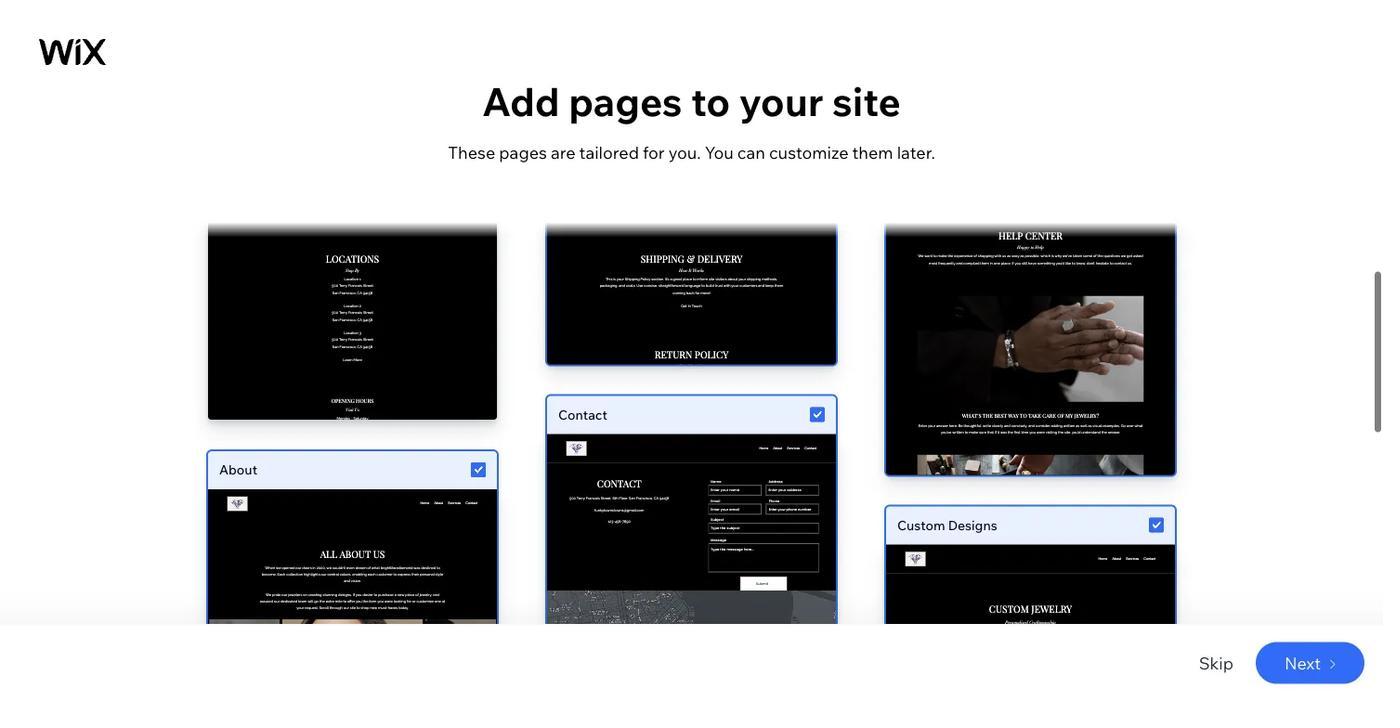 Task type: locate. For each thing, give the bounding box(es) containing it.
site
[[833, 76, 902, 125]]

these
[[448, 142, 496, 163]]

0 vertical spatial pages
[[569, 76, 683, 125]]

skip
[[1200, 653, 1234, 674]]

about
[[219, 462, 258, 478]]

add
[[482, 76, 560, 125]]

preparing your homepage design...
[[443, 294, 941, 331]]

pages
[[569, 76, 683, 125], [499, 142, 547, 163]]

1 horizontal spatial your
[[740, 76, 824, 125]]

design...
[[820, 294, 941, 331]]

these pages are tailored for you. you can customize them later.
[[448, 142, 936, 163]]

to
[[692, 76, 731, 125]]

1 vertical spatial your
[[591, 294, 655, 331]]

designs
[[949, 517, 998, 534]]

0 horizontal spatial pages
[[499, 142, 547, 163]]

your
[[740, 76, 824, 125], [591, 294, 655, 331]]

tailored
[[580, 142, 639, 163]]

homepage
[[662, 294, 813, 331]]

1 horizontal spatial pages
[[569, 76, 683, 125]]

can
[[738, 142, 766, 163]]

pages up tailored
[[569, 76, 683, 125]]

you.
[[669, 142, 701, 163]]

pages left are
[[499, 142, 547, 163]]

0 vertical spatial your
[[740, 76, 824, 125]]

custom designs
[[898, 517, 998, 534]]

custom
[[898, 517, 946, 534]]

1 vertical spatial pages
[[499, 142, 547, 163]]

0 horizontal spatial your
[[591, 294, 655, 331]]

pages for add
[[569, 76, 683, 125]]



Task type: describe. For each thing, give the bounding box(es) containing it.
you
[[705, 142, 734, 163]]

for
[[643, 142, 665, 163]]

contact
[[559, 407, 608, 423]]

pages for these
[[499, 142, 547, 163]]

customize
[[770, 142, 849, 163]]

them
[[853, 142, 894, 163]]

home
[[70, 54, 107, 70]]

next
[[1285, 653, 1322, 674]]

preparing
[[443, 294, 584, 331]]

add pages to your site
[[482, 76, 902, 125]]

are
[[551, 142, 576, 163]]

later.
[[898, 142, 936, 163]]



Task type: vqa. For each thing, say whether or not it's contained in the screenshot.
change text theme
no



